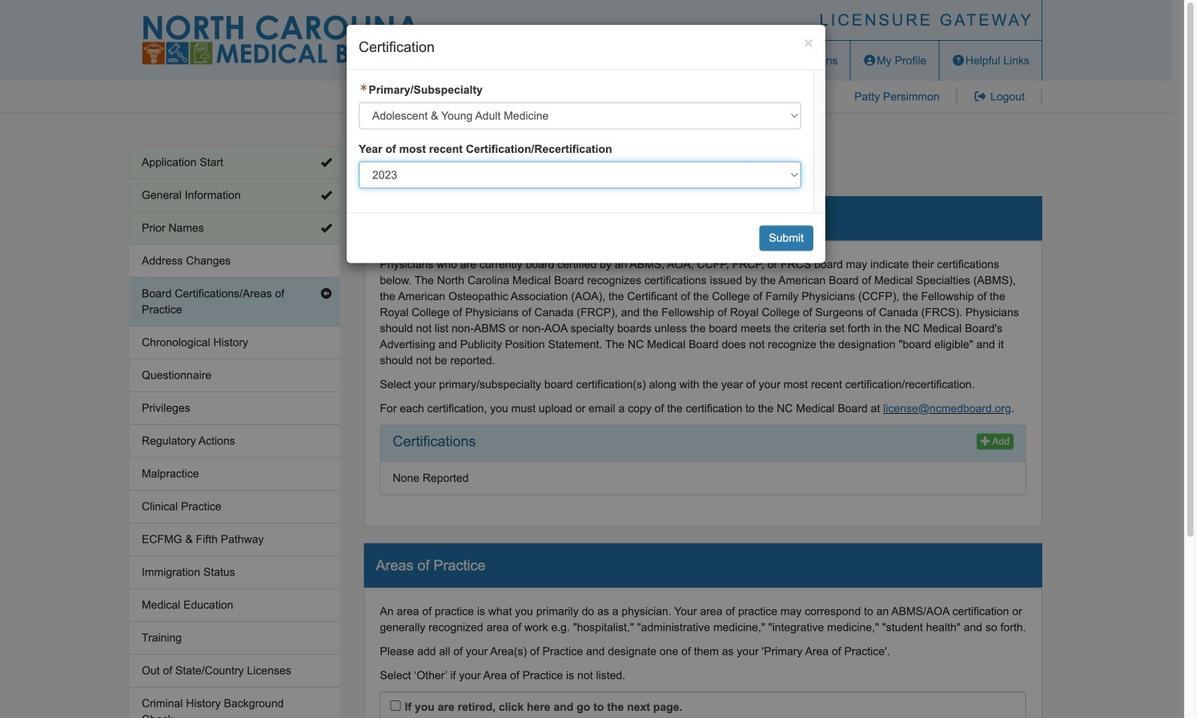 Task type: vqa. For each thing, say whether or not it's contained in the screenshot.
circle arrow left image
yes



Task type: describe. For each thing, give the bounding box(es) containing it.
circle arrow left image
[[321, 288, 332, 299]]

sign out image
[[974, 91, 988, 102]]

fw image
[[359, 84, 369, 92]]

north carolina medical board logo image
[[142, 15, 422, 65]]

2 ok image from the top
[[321, 190, 332, 201]]



Task type: locate. For each thing, give the bounding box(es) containing it.
0 vertical spatial ok image
[[321, 157, 332, 168]]

1 vertical spatial ok image
[[321, 190, 332, 201]]

question circle image
[[952, 55, 966, 66]]

plus image
[[981, 436, 991, 446]]

None checkbox
[[390, 701, 401, 711]]

None submit
[[759, 226, 814, 251]]

3 ok image from the top
[[321, 223, 332, 234]]

ok image
[[321, 157, 332, 168], [321, 190, 332, 201], [321, 223, 332, 234]]

2 vertical spatial ok image
[[321, 223, 332, 234]]

1 ok image from the top
[[321, 157, 332, 168]]

user circle image
[[863, 55, 877, 66]]



